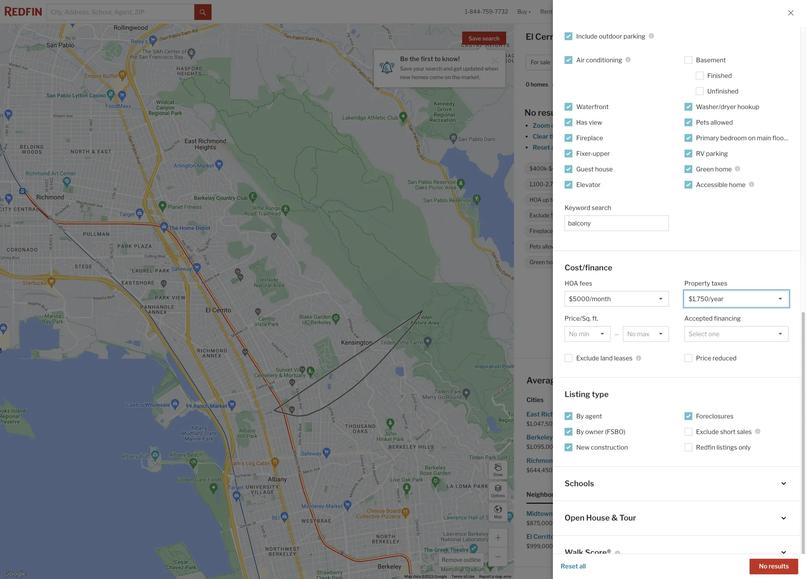 Task type: vqa. For each thing, say whether or not it's contained in the screenshot.
the bottommost Woodrow
no



Task type: locate. For each thing, give the bounding box(es) containing it.
of left "use"
[[464, 574, 467, 579]]

exclude down foreclosures
[[697, 428, 719, 435]]

neighborhoods element
[[527, 484, 573, 504]]

homes down primary bedroom on main floor
[[716, 144, 736, 151]]

0 vertical spatial richmond
[[542, 411, 572, 418]]

exclude for exclude land leases
[[577, 355, 600, 362]]

0 vertical spatial ca
[[568, 32, 581, 42]]

exclude for exclude short sales
[[697, 428, 719, 435]]

filters left below
[[643, 144, 660, 151]]

redfin
[[616, 286, 635, 293], [697, 444, 716, 451]]

primary down communities
[[574, 228, 594, 234]]

map inside zoom out clear the map boundary reset all filters or remove one of your filters below to see more homes
[[561, 133, 574, 140]]

1 vertical spatial reset
[[561, 563, 578, 570]]

your inside zoom out clear the map boundary reset all filters or remove one of your filters below to see more homes
[[629, 144, 642, 151]]

to inside zoom out clear the map boundary reset all filters or remove one of your filters below to see more homes
[[681, 144, 687, 151]]

0 horizontal spatial on
[[445, 74, 451, 80]]

by down east richmond heights homes for sale $1,047,500
[[577, 428, 584, 435]]

waterfront down remove no private pool icon
[[661, 228, 690, 234]]

save inside button
[[469, 35, 482, 42]]

0 horizontal spatial fireplace
[[530, 228, 553, 234]]

homes for sale $629,000
[[660, 411, 725, 427]]

1 vertical spatial redfin
[[697, 444, 716, 451]]

$4.5m
[[594, 59, 611, 66], [549, 165, 566, 172]]

0 horizontal spatial to
[[435, 55, 441, 63]]

homes up redfin listings only at the bottom
[[696, 434, 716, 441]]

1 horizontal spatial to
[[551, 197, 556, 203]]

1 horizontal spatial townhouse,
[[671, 165, 701, 172]]

by left agent
[[577, 412, 584, 420]]

1 vertical spatial to
[[681, 144, 687, 151]]

richmond up $644,450
[[527, 457, 557, 464]]

el for el cerrito, ca homes for sale
[[526, 32, 534, 42]]

homes up $1,095,000
[[555, 434, 574, 441]]

0 horizontal spatial accessible home
[[582, 259, 625, 266]]

1 horizontal spatial reset
[[561, 563, 578, 570]]

report a map error
[[480, 574, 512, 579]]

exclude left 55+
[[530, 212, 550, 219]]

$4.5m up 2,750 at top
[[549, 165, 566, 172]]

green left the remove townhouse, land icon
[[697, 165, 714, 173]]

homes inside the berkeley homes for sale $1,095,000
[[555, 434, 574, 441]]

remove $400k-$4.5m image left guest
[[570, 166, 575, 171]]

primary up the more
[[697, 134, 719, 142]]

by for by owner (fsbo)
[[577, 428, 584, 435]]

1 vertical spatial richmond
[[527, 457, 557, 464]]

map down options
[[494, 514, 502, 519]]

filters down the clear the map boundary button on the right top
[[560, 144, 577, 151]]

remove townhouse, land image
[[717, 166, 721, 171]]

terms
[[452, 574, 463, 579]]

for inside the berkeley homes for sale $1,095,000
[[576, 434, 584, 441]]

2 vertical spatial exclude
[[697, 428, 719, 435]]

1-
[[465, 8, 470, 15]]

0 homes •
[[526, 81, 554, 88]]

remove $400k-$4.5m image
[[609, 60, 613, 65], [570, 166, 575, 171]]

0 horizontal spatial parking
[[624, 33, 646, 40]]

allowed down the washer/dryer at right
[[711, 119, 734, 126]]

sq.
[[562, 181, 569, 188]]

on for primary bedroom on main floor
[[749, 134, 756, 142]]

el up for
[[526, 32, 534, 42]]

score®
[[586, 548, 612, 557]]

0 vertical spatial exclude
[[530, 212, 550, 219]]

1 horizontal spatial green
[[697, 165, 714, 173]]

results inside button
[[769, 563, 789, 570]]

pets allowed down the washer/dryer at right
[[697, 119, 734, 126]]

main
[[757, 134, 772, 142], [628, 228, 640, 234]]

del norte homes for sale
[[660, 533, 733, 540]]

for left house
[[576, 510, 584, 517]]

1 vertical spatial pets allowed
[[530, 243, 562, 250]]

search up remove exclude 55+ communities image
[[592, 204, 612, 211]]

bedroom
[[721, 134, 747, 142], [596, 228, 619, 234]]

owner
[[586, 428, 604, 435]]

2 horizontal spatial search
[[592, 204, 612, 211]]

home right remove coming soon, under contract/pending image
[[730, 181, 746, 188]]

reset inside zoom out clear the map boundary reset all filters or remove one of your filters below to see more homes
[[533, 144, 550, 151]]

1 horizontal spatial all
[[580, 563, 586, 570]]

0 horizontal spatial main
[[628, 228, 640, 234]]

green home left remove green home icon
[[530, 259, 561, 266]]

1 horizontal spatial pets
[[697, 119, 710, 126]]

include outdoor parking
[[577, 33, 646, 40]]

cerrito inside el cerrito hills homes for sale $999,000
[[534, 533, 555, 540]]

0 horizontal spatial allowed
[[543, 243, 562, 250]]

0 horizontal spatial ft.
[[570, 181, 576, 188]]

all down walk score®
[[580, 563, 586, 570]]

home up listing
[[563, 375, 586, 385]]

hoa up to $5,000/month
[[530, 197, 595, 203]]

$400k-$4.5m inside button
[[574, 59, 611, 66]]

0 vertical spatial search
[[483, 35, 500, 42]]

townhouse, land
[[627, 59, 672, 66]]

richmond
[[542, 411, 572, 418], [527, 457, 557, 464]]

0 vertical spatial pets allowed
[[697, 119, 734, 126]]

bedroom up 'rv parking'
[[721, 134, 747, 142]]

townhouse,
[[627, 59, 658, 66], [671, 165, 701, 172]]

2 vertical spatial the
[[550, 133, 560, 140]]

remove green home image
[[565, 260, 569, 265]]

1 horizontal spatial ft.
[[593, 315, 599, 322]]

2 horizontal spatial exclude
[[697, 428, 719, 435]]

0 horizontal spatial cerrito
[[534, 533, 555, 540]]

list box up financing
[[685, 291, 789, 307]]

0 vertical spatial ft.
[[570, 181, 576, 188]]

pets
[[697, 119, 710, 126], [530, 243, 541, 250]]

filters
[[560, 144, 577, 151], [643, 144, 660, 151]]

0 horizontal spatial accessible
[[582, 259, 610, 266]]

the up reset all filters button
[[550, 133, 560, 140]]

fixer-
[[577, 150, 593, 157]]

$999,000
[[527, 543, 553, 549]]

out
[[551, 122, 561, 129]]

waterfront up view
[[577, 103, 609, 110]]

homes up $629,000 at the bottom
[[683, 411, 702, 418]]

accessible home up fees
[[582, 259, 625, 266]]

for up exclude short sales
[[704, 411, 712, 418]]

pets allowed down 55+
[[530, 243, 562, 250]]

accessible home down the remove townhouse, land icon
[[697, 181, 746, 188]]

ft. right sq.
[[570, 181, 576, 188]]

terms of use link
[[452, 574, 475, 579]]

market.
[[462, 74, 481, 80]]

green
[[697, 165, 714, 173], [530, 259, 546, 266]]

list box
[[565, 291, 669, 307], [685, 291, 789, 307], [565, 326, 611, 342], [623, 326, 669, 342], [685, 326, 789, 342]]

2 vertical spatial no
[[760, 563, 768, 570]]

ba
[[720, 59, 726, 66]]

1 horizontal spatial no results
[[760, 563, 789, 570]]

land for exclude
[[601, 355, 613, 362]]

homes inside el cerrito hills homes for sale $999,000
[[570, 533, 590, 540]]

studio+ down the fixer-upper at top
[[587, 165, 607, 172]]

1 vertical spatial map
[[495, 574, 503, 579]]

cerrito left taxes
[[685, 286, 705, 293]]

schools link
[[565, 478, 789, 489]]

0 horizontal spatial no results
[[525, 108, 567, 118]]

reset down walk
[[561, 563, 578, 570]]

to right first
[[435, 55, 441, 63]]

to inside dialog
[[435, 55, 441, 63]]

1 horizontal spatial redfin
[[697, 444, 716, 451]]

0 vertical spatial of
[[622, 144, 628, 151]]

all inside button
[[580, 563, 586, 570]]

1,100-
[[530, 181, 546, 188]]

walk score® link
[[565, 547, 789, 558]]

$400k- up 1,100-
[[530, 165, 549, 172]]

$400k-$4.5m button
[[569, 55, 619, 70]]

accessible
[[697, 181, 728, 188], [582, 259, 610, 266]]

1 vertical spatial land
[[601, 355, 613, 362]]

report a map error link
[[480, 574, 512, 579]]

1 horizontal spatial waterfront
[[661, 228, 690, 234]]

soon,
[[619, 181, 632, 188]]

1 vertical spatial ca
[[677, 375, 689, 385]]

reset inside button
[[561, 563, 578, 570]]

main left remove primary bedroom on main icon
[[628, 228, 640, 234]]

get
[[454, 65, 462, 72]]

0 horizontal spatial land
[[601, 355, 613, 362]]

1 vertical spatial $4.5m
[[549, 165, 566, 172]]

remove $400k-$4.5m image inside '$400k-$4.5m' button
[[609, 60, 613, 65]]

townhouse, left land
[[627, 59, 658, 66]]

your right one
[[629, 144, 642, 151]]

0 vertical spatial hoa
[[530, 197, 542, 203]]

fireplace down 55+
[[530, 228, 553, 234]]

washer/dryer
[[697, 103, 737, 110]]

reset down clear
[[533, 144, 550, 151]]

search down 759-
[[483, 35, 500, 42]]

0 horizontal spatial $400k-$4.5m
[[530, 165, 566, 172]]

0 horizontal spatial primary
[[574, 228, 594, 234]]

0 horizontal spatial hoa
[[530, 197, 542, 203]]

richmond link
[[527, 455, 656, 466]]

remove $400k-$4.5m image down "outdoor"
[[609, 60, 613, 65]]

cerrito
[[685, 286, 705, 293], [534, 533, 555, 540]]

cerrito, up for sale button
[[536, 32, 566, 42]]

reset all
[[561, 563, 586, 570]]

zip codes element
[[585, 484, 614, 504]]

1 horizontal spatial $4.5m
[[594, 59, 611, 66]]

upper
[[593, 150, 610, 157]]

1 vertical spatial search
[[426, 65, 443, 72]]

no results inside button
[[760, 563, 789, 570]]

map
[[561, 133, 574, 140], [495, 574, 503, 579]]

1 vertical spatial studio+
[[587, 165, 607, 172]]

accessible down the remove townhouse, land icon
[[697, 181, 728, 188]]

parking up the remove townhouse, land icon
[[707, 150, 728, 157]]

land for townhouse,
[[702, 165, 713, 172]]

1 filters from the left
[[560, 144, 577, 151]]

homes right 0
[[531, 81, 549, 88]]

google
[[435, 574, 447, 579]]

el inside el cerrito hills homes for sale $999,000
[[527, 533, 532, 540]]

homes inside kensington homes for sale $1,849,000
[[696, 434, 716, 441]]

0 horizontal spatial cerrito,
[[536, 32, 566, 42]]

homes up hills
[[554, 510, 574, 517]]

exclude up 'prices' at the bottom right
[[577, 355, 600, 362]]

studio+ left /
[[688, 59, 708, 66]]

1 horizontal spatial map
[[494, 514, 502, 519]]

homes right new
[[412, 74, 429, 80]]

1 horizontal spatial the
[[452, 74, 461, 80]]

kensington
[[660, 434, 694, 441]]

1 horizontal spatial hoa
[[565, 280, 579, 287]]

0 vertical spatial redfin
[[616, 286, 635, 293]]

1 horizontal spatial remove $400k-$4.5m image
[[609, 60, 613, 65]]

homes up by owner (fsbo)
[[598, 411, 617, 418]]

1,100-2,750 sq. ft.
[[530, 181, 576, 188]]

error
[[504, 574, 512, 579]]

all inside zoom out clear the map boundary reset all filters or remove one of your filters below to see more homes
[[552, 144, 558, 151]]

home left remove green home icon
[[547, 259, 561, 266]]

0 horizontal spatial reset
[[533, 144, 550, 151]]

ft.
[[570, 181, 576, 188], [593, 315, 599, 322]]

0 vertical spatial green
[[697, 165, 714, 173]]

the inside zoom out clear the map boundary reset all filters or remove one of your filters below to see more homes
[[550, 133, 560, 140]]

of
[[622, 144, 628, 151], [464, 574, 467, 579]]

new construction
[[577, 444, 628, 451]]

0 vertical spatial remove $400k-$4.5m image
[[609, 60, 613, 65]]

el
[[526, 32, 534, 42], [678, 286, 684, 293], [635, 375, 642, 385], [527, 533, 532, 540]]

0 vertical spatial $400k-
[[574, 59, 594, 66]]

search up 'come'
[[426, 65, 443, 72]]

1 horizontal spatial primary
[[697, 134, 719, 142]]

exclude 55+ communities
[[530, 212, 596, 219]]

$400k-$4.5m up "1,100-2,750 sq. ft."
[[530, 165, 566, 172]]

list box for property taxes
[[685, 291, 789, 307]]

one
[[609, 144, 620, 151]]

0 vertical spatial to
[[435, 55, 441, 63]]

0 vertical spatial primary
[[697, 134, 719, 142]]

come
[[430, 74, 444, 80]]

1 vertical spatial remove $400k-$4.5m image
[[570, 166, 575, 171]]

ft. right price/sq.
[[593, 315, 599, 322]]

land left leases
[[601, 355, 613, 362]]

homes right norte
[[690, 533, 710, 540]]

save
[[469, 35, 482, 42], [400, 65, 413, 72]]

1 horizontal spatial main
[[757, 134, 772, 142]]

land left the remove townhouse, land icon
[[702, 165, 713, 172]]

berkeley
[[527, 434, 553, 441]]

save search
[[469, 35, 500, 42]]

el up $999,000
[[527, 533, 532, 540]]

on down the e.g. office, balcony, modern text field
[[620, 228, 626, 234]]

$400k-$4.5m for "remove $400k-$4.5m" image within '$400k-$4.5m' button
[[574, 59, 611, 66]]

exclude
[[530, 212, 550, 219], [577, 355, 600, 362], [697, 428, 719, 435]]

0 vertical spatial pets
[[697, 119, 710, 126]]

accessible home
[[697, 181, 746, 188], [582, 259, 625, 266]]

1 vertical spatial fireplace
[[530, 228, 553, 234]]

el cerrito, ca homes for sale
[[526, 32, 644, 42]]

map inside map button
[[494, 514, 502, 519]]

1 horizontal spatial no
[[617, 212, 625, 219]]

hoa left fees
[[565, 280, 579, 287]]

your inside save your search and get updated when new homes come on the market.
[[414, 65, 425, 72]]

to
[[435, 55, 441, 63], [681, 144, 687, 151], [551, 197, 556, 203]]

map for map
[[494, 514, 502, 519]]

$400k-
[[574, 59, 594, 66], [530, 165, 549, 172]]

homes inside east richmond heights homes for sale $1,047,500
[[598, 411, 617, 418]]

save up new
[[400, 65, 413, 72]]

1 horizontal spatial cerrito
[[685, 286, 705, 293]]

for up (fsbo)
[[619, 411, 627, 418]]

for left sale
[[613, 32, 625, 42]]

cities heading
[[527, 396, 794, 404]]

walk score®
[[565, 548, 612, 557]]

1 vertical spatial ft.
[[593, 315, 599, 322]]

map left data
[[405, 574, 412, 579]]

for up score®
[[591, 533, 600, 540]]

for up the new
[[576, 434, 584, 441]]

0 horizontal spatial search
[[426, 65, 443, 72]]

main left floor on the right top of the page
[[757, 134, 772, 142]]

fireplace up the remove
[[577, 134, 604, 142]]

0 vertical spatial reset
[[533, 144, 550, 151]]

property taxes
[[685, 280, 728, 287]]

homes inside homes for sale $629,000
[[683, 411, 702, 418]]

listing type
[[565, 390, 609, 399]]

clear
[[533, 133, 549, 140]]

1 horizontal spatial exclude
[[577, 355, 600, 362]]

1 horizontal spatial ca
[[677, 375, 689, 385]]

studio+ inside button
[[688, 59, 708, 66]]

of right one
[[622, 144, 628, 151]]

0 horizontal spatial filters
[[560, 144, 577, 151]]

map for map data ©2023 google
[[405, 574, 412, 579]]

1 horizontal spatial your
[[629, 144, 642, 151]]

$400k-$4.5m for left "remove $400k-$4.5m" image
[[530, 165, 566, 172]]

ca up 'cities' heading
[[677, 375, 689, 385]]

0 horizontal spatial green home
[[530, 259, 561, 266]]

new
[[400, 74, 411, 80]]

allowed down 55+
[[543, 243, 562, 250]]

search inside button
[[483, 35, 500, 42]]

cerrito,
[[536, 32, 566, 42], [644, 375, 675, 385]]

sale inside kensington homes for sale $1,849,000
[[727, 434, 738, 441]]

primary for primary bedroom on main
[[574, 228, 594, 234]]

save down 844-
[[469, 35, 482, 42]]

1 horizontal spatial studio+
[[688, 59, 708, 66]]

2 horizontal spatial on
[[749, 134, 756, 142]]

2 vertical spatial on
[[620, 228, 626, 234]]

2 filters from the left
[[643, 144, 660, 151]]

price
[[697, 355, 712, 362]]

richmond up $1,047,500
[[542, 411, 572, 418]]

0 vertical spatial map
[[494, 514, 502, 519]]

el left property
[[678, 286, 684, 293]]

homes up walk
[[570, 533, 590, 540]]

$400k- down el cerrito, ca homes for sale
[[574, 59, 594, 66]]

townhouse, up contract/pending
[[671, 165, 701, 172]]

2 by from the top
[[577, 428, 584, 435]]

1 vertical spatial townhouse,
[[671, 165, 701, 172]]

all down the clear the map boundary button on the right top
[[552, 144, 558, 151]]

0 vertical spatial land
[[702, 165, 713, 172]]

on
[[445, 74, 451, 80], [749, 134, 756, 142], [620, 228, 626, 234]]

remove exclude 55+ communities image
[[600, 213, 605, 218]]

1 horizontal spatial land
[[702, 165, 713, 172]]

rv
[[697, 150, 705, 157]]

map data ©2023 google
[[405, 574, 447, 579]]

0 vertical spatial main
[[757, 134, 772, 142]]

exclude short sales
[[697, 428, 752, 435]]

2 horizontal spatial no
[[760, 563, 768, 570]]

1 horizontal spatial $400k-
[[574, 59, 594, 66]]

for up redfin listings only at the bottom
[[717, 434, 725, 441]]

map right a
[[495, 574, 503, 579]]

remove primary bedroom on main image
[[644, 229, 649, 233]]

to left see
[[681, 144, 687, 151]]

primary
[[697, 134, 719, 142], [574, 228, 594, 234]]

reduced
[[713, 355, 737, 362]]

0 vertical spatial bedroom
[[721, 134, 747, 142]]

townhouse, inside "button"
[[627, 59, 658, 66]]

0 horizontal spatial $400k-
[[530, 165, 549, 172]]

for right norte
[[711, 533, 720, 540]]

for inside homes for sale $629,000
[[704, 411, 712, 418]]

search
[[483, 35, 500, 42], [426, 65, 443, 72], [592, 204, 612, 211]]

2 horizontal spatial the
[[550, 133, 560, 140]]

green left remove green home icon
[[530, 259, 546, 266]]

1 by from the top
[[577, 412, 584, 420]]

on down the and
[[445, 74, 451, 80]]

/
[[709, 59, 711, 66]]

City, Address, School, Agent, ZIP search field
[[47, 4, 194, 20]]

map down the out
[[561, 133, 574, 140]]

1-844-759-7732
[[465, 8, 508, 15]]

walk
[[565, 548, 584, 557]]

be the first to know!
[[400, 55, 460, 63]]

your down first
[[414, 65, 425, 72]]

reset
[[533, 144, 550, 151], [561, 563, 578, 570]]

the down "get"
[[452, 74, 461, 80]]

bedroom for primary bedroom on main
[[596, 228, 619, 234]]

sale inside midtown homes for sale $875,000
[[585, 510, 597, 517]]

search inside save your search and get updated when new homes come on the market.
[[426, 65, 443, 72]]

save for save your search and get updated when new homes come on the market.
[[400, 65, 413, 72]]

save inside save your search and get updated when new homes come on the market.
[[400, 65, 413, 72]]

1 vertical spatial pets
[[530, 243, 541, 250]]

accessible up fees
[[582, 259, 610, 266]]

no results
[[525, 108, 567, 118], [760, 563, 789, 570]]



Task type: describe. For each thing, give the bounding box(es) containing it.
remove 1,100-2,750 sq. ft. image
[[580, 182, 585, 187]]

zoom out button
[[533, 122, 562, 129]]

4+
[[712, 59, 719, 66]]

$1,849,000
[[660, 444, 691, 450]]

remove no private pool image
[[660, 213, 664, 218]]

norte
[[672, 533, 689, 540]]

list box right — on the bottom
[[623, 326, 669, 342]]

sale inside the berkeley homes for sale $1,095,000
[[586, 434, 597, 441]]

2 vertical spatial to
[[551, 197, 556, 203]]

list box down price/sq. ft.
[[565, 326, 611, 342]]

primary bedroom on main floor
[[697, 134, 787, 142]]

(fsbo)
[[605, 428, 626, 435]]

unfinished
[[708, 87, 739, 95]]

©2023
[[422, 574, 434, 579]]

submit search image
[[200, 9, 206, 15]]

0 horizontal spatial $4.5m
[[549, 165, 566, 172]]

1 vertical spatial accessible home
[[582, 259, 625, 266]]

main for primary bedroom on main
[[628, 228, 640, 234]]

foreclosures
[[697, 412, 734, 420]]

list box for accepted financing
[[685, 326, 789, 342]]

remove studio+ / 4+ ba image
[[724, 60, 729, 65]]

by owner (fsbo)
[[577, 428, 626, 435]]

floor
[[773, 134, 787, 142]]

for inside midtown homes for sale $875,000
[[576, 510, 584, 517]]

1 horizontal spatial cerrito,
[[644, 375, 675, 385]]

0 vertical spatial cerrito,
[[536, 32, 566, 42]]

el for el cerrito
[[678, 286, 684, 293]]

know!
[[442, 55, 460, 63]]

$5,000/month
[[557, 197, 595, 203]]

redfin for redfin listings only
[[697, 444, 716, 451]]

cerrito for el cerrito hills homes for sale $999,000
[[534, 533, 555, 540]]

type
[[592, 390, 609, 399]]

google image
[[2, 569, 28, 579]]

studio+ for studio+
[[587, 165, 607, 172]]

primary bedroom on main
[[574, 228, 640, 234]]

home up redfin link
[[611, 259, 625, 266]]

1 vertical spatial of
[[464, 574, 467, 579]]

0 vertical spatial allowed
[[711, 119, 734, 126]]

draw button
[[489, 460, 508, 480]]

0 vertical spatial fireplace
[[577, 134, 604, 142]]

of inside zoom out clear the map boundary reset all filters or remove one of your filters below to see more homes
[[622, 144, 628, 151]]

redfin for redfin link
[[616, 286, 635, 293]]

home down 'rv parking'
[[716, 165, 732, 173]]

el right "near"
[[635, 375, 642, 385]]

studio+ for studio+ / 4+ ba
[[688, 59, 708, 66]]

no private pool
[[617, 212, 656, 219]]

homes inside 0 homes •
[[531, 81, 549, 88]]

844-
[[470, 8, 483, 15]]

communities
[[562, 212, 596, 219]]

land
[[659, 59, 672, 66]]

contract/pending
[[650, 181, 694, 188]]

1 horizontal spatial parking
[[707, 150, 728, 157]]

elevator
[[577, 181, 601, 188]]

homes inside midtown homes for sale $875,000
[[554, 510, 574, 517]]

townhouse, for townhouse, land
[[671, 165, 701, 172]]

financing
[[715, 315, 741, 322]]

1 vertical spatial no
[[617, 212, 625, 219]]

richmond inside east richmond heights homes for sale $1,047,500
[[542, 411, 572, 418]]

homes inside save your search and get updated when new homes come on the market.
[[412, 74, 429, 80]]

save search button
[[462, 32, 507, 45]]

for inside east richmond heights homes for sale $1,047,500
[[619, 411, 627, 418]]

schools
[[565, 479, 595, 488]]

townhouse, land button
[[622, 55, 680, 70]]

see
[[688, 144, 698, 151]]

search for save search
[[483, 35, 500, 42]]

zoom out clear the map boundary reset all filters or remove one of your filters below to see more homes
[[533, 122, 736, 151]]

homes inside zoom out clear the map boundary reset all filters or remove one of your filters below to see more homes
[[716, 144, 736, 151]]

reset all button
[[561, 559, 586, 574]]

0 vertical spatial results
[[538, 108, 567, 118]]

el cerrito link
[[678, 286, 705, 293]]

e.g. office, balcony, modern text field
[[569, 220, 666, 227]]

0 vertical spatial no results
[[525, 108, 567, 118]]

when
[[485, 65, 499, 72]]

el for el cerrito hills homes for sale $999,000
[[527, 533, 532, 540]]

view
[[589, 119, 603, 126]]

only
[[739, 444, 751, 451]]

redfin link
[[616, 286, 635, 293]]

$400k- inside button
[[574, 59, 594, 66]]

55+
[[551, 212, 561, 219]]

el cerrito
[[678, 286, 705, 293]]

open house & tour
[[565, 513, 637, 523]]

$1,047,500
[[527, 420, 557, 427]]

construction
[[591, 444, 628, 451]]

hoa for hoa fees
[[565, 280, 579, 287]]

on for primary bedroom on main
[[620, 228, 626, 234]]

sale inside button
[[541, 59, 551, 66]]

remove studio+ image
[[610, 166, 615, 171]]

use
[[468, 574, 475, 579]]

0 horizontal spatial pets
[[530, 243, 541, 250]]

$4.5m inside button
[[594, 59, 611, 66]]

sale
[[627, 32, 644, 42]]

1 vertical spatial $400k-
[[530, 165, 549, 172]]

no inside button
[[760, 563, 768, 570]]

has
[[577, 119, 588, 126]]

list box for hoa fees
[[565, 291, 669, 307]]

0 vertical spatial accessible
[[697, 181, 728, 188]]

sale inside homes for sale $629,000
[[713, 411, 725, 418]]

0 vertical spatial green home
[[697, 165, 732, 173]]

bedroom for primary bedroom on main floor
[[721, 134, 747, 142]]

first
[[421, 55, 434, 63]]

$644,450
[[527, 467, 553, 473]]

hoa for hoa up to $5,000/month
[[530, 197, 542, 203]]

boundary
[[575, 133, 603, 140]]

listing
[[565, 390, 591, 399]]

exclude for exclude 55+ communities
[[530, 212, 550, 219]]

remove coming soon, under contract/pending image
[[699, 182, 703, 187]]

map region
[[0, 0, 567, 579]]

on inside save your search and get updated when new homes come on the market.
[[445, 74, 451, 80]]

townhouse, land
[[671, 165, 713, 172]]

for inside el cerrito hills homes for sale $999,000
[[591, 533, 600, 540]]

average home prices near el cerrito, ca
[[527, 375, 689, 385]]

finished
[[708, 72, 732, 79]]

homes for sale link
[[660, 409, 789, 420]]

0 horizontal spatial remove $400k-$4.5m image
[[570, 166, 575, 171]]

conditioning
[[586, 56, 623, 64]]

townhouse, for townhouse, land
[[627, 59, 658, 66]]

open house & tour link
[[565, 513, 789, 524]]

hoa fees
[[565, 280, 593, 287]]

coming soon, under contract/pending
[[598, 181, 694, 188]]

include
[[577, 33, 598, 40]]

keyword search
[[565, 204, 612, 211]]

0
[[526, 81, 530, 88]]

property
[[685, 280, 711, 287]]

for sale
[[531, 59, 551, 66]]

sale inside east richmond heights homes for sale $1,047,500
[[628, 411, 640, 418]]

exclude land leases
[[577, 355, 633, 362]]

washer/dryer hookup
[[697, 103, 760, 110]]

terms of use
[[452, 574, 475, 579]]

el cerrito hills homes for sale $999,000
[[527, 533, 613, 549]]

search for keyword search
[[592, 204, 612, 211]]

0 horizontal spatial pets allowed
[[530, 243, 562, 250]]

rv parking
[[697, 150, 728, 157]]

zoom
[[533, 122, 550, 129]]

cost/finance
[[565, 263, 613, 272]]

sale inside el cerrito hills homes for sale $999,000
[[601, 533, 613, 540]]

0 horizontal spatial no
[[525, 108, 537, 118]]

•
[[552, 82, 554, 88]]

0 horizontal spatial waterfront
[[577, 103, 609, 110]]

clear the map boundary button
[[533, 133, 603, 140]]

for
[[531, 59, 539, 66]]

keyword
[[565, 204, 591, 211]]

remove outline
[[442, 556, 481, 563]]

1 vertical spatial allowed
[[543, 243, 562, 250]]

california link
[[643, 286, 670, 293]]

0 horizontal spatial green
[[530, 259, 546, 266]]

1 vertical spatial accessible
[[582, 259, 610, 266]]

0 horizontal spatial ca
[[568, 32, 581, 42]]

fees
[[580, 280, 593, 287]]

0 vertical spatial accessible home
[[697, 181, 746, 188]]

save for save search
[[469, 35, 482, 42]]

cerrito for el cerrito
[[685, 286, 705, 293]]

for inside kensington homes for sale $1,849,000
[[717, 434, 725, 441]]

0 horizontal spatial the
[[410, 55, 420, 63]]

or
[[579, 144, 585, 151]]

&
[[612, 513, 618, 523]]

near
[[614, 375, 633, 385]]

by for by agent
[[577, 412, 584, 420]]

remove outline button
[[439, 553, 484, 567]]

be the first to know! dialog
[[374, 45, 506, 87]]

reset all filters button
[[533, 144, 577, 151]]

options
[[491, 493, 505, 498]]

primary for primary bedroom on main floor
[[697, 134, 719, 142]]

remove
[[586, 144, 608, 151]]

a
[[492, 574, 494, 579]]

main for primary bedroom on main floor
[[757, 134, 772, 142]]

2,750
[[546, 181, 561, 188]]

data
[[413, 574, 421, 579]]

the inside save your search and get updated when new homes come on the market.
[[452, 74, 461, 80]]

tour
[[620, 513, 637, 523]]

california
[[643, 286, 670, 293]]



